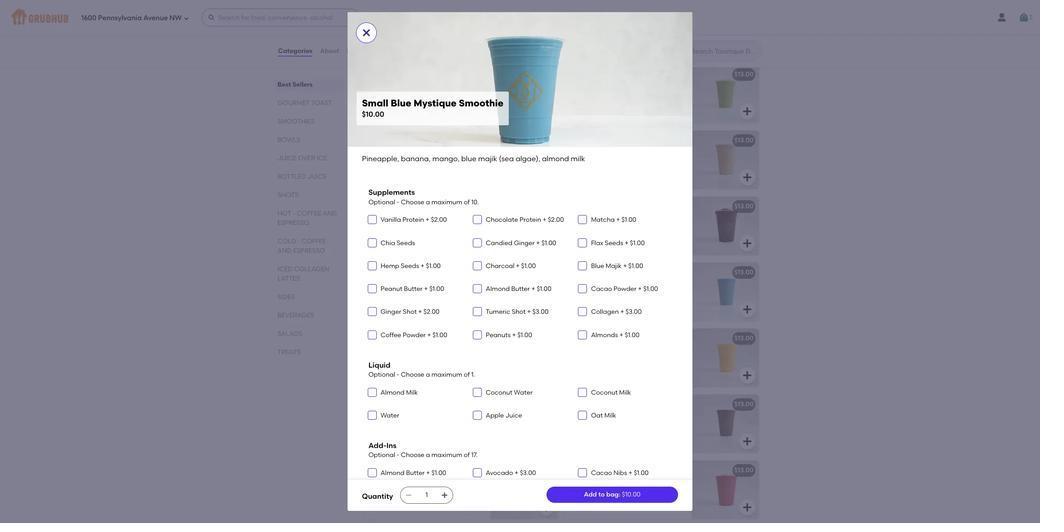 Task type: vqa. For each thing, say whether or not it's contained in the screenshot.
merchants in The (Iv) Enabling Your Participation In Merchant Reward Programs, Including By Providing Your Information Toe Merchants As Needed To Track Points And Otherwise Facilitate Your Participation In The Reward Program;
no



Task type: describe. For each thing, give the bounding box(es) containing it.
+ right avocado
[[515, 469, 519, 477]]

cold
[[278, 238, 296, 245]]

mango, down small blue mystique smoothie
[[431, 281, 454, 289]]

tumeric shot + $3.00
[[486, 308, 549, 316]]

mango, left 'to'
[[571, 489, 594, 496]]

treats
[[278, 349, 301, 356]]

svg image inside '2' button
[[1019, 12, 1030, 23]]

acai, for large superfruit smoothie image
[[571, 215, 586, 223]]

hot - coffee and espresso tab
[[278, 209, 341, 228]]

large iced brew smoothie
[[571, 138, 651, 146]]

vanilla protein + $2.00
[[381, 216, 447, 224]]

beverages tab
[[278, 311, 341, 320]]

pitaya (dragon fruit), strawberry, mango, lime, ginger, agave, coconut water for large gingerberry smoothie
[[571, 480, 682, 505]]

flax down oat in the right of the page
[[591, 423, 602, 430]]

categories button
[[278, 35, 313, 67]]

+ up the tumeric shot + $3.00
[[532, 285, 535, 293]]

peanuts + $1.00
[[486, 331, 532, 339]]

banana, for small
[[369, 83, 395, 91]]

kale, for small
[[369, 92, 383, 100]]

cold- for small superfruit smoothie image
[[369, 225, 385, 232]]

almond inside button
[[439, 423, 463, 430]]

hot - coffee and espresso
[[278, 210, 337, 227]]

lime, down heart
[[624, 423, 639, 430]]

0 vertical spatial almond butter + $1.00
[[486, 285, 552, 293]]

pineapple, banana, mango, blue majik (sea algae), almond milk up the 10.
[[362, 155, 585, 163]]

of inside add-ins optional - choose a maximum of 17.
[[464, 452, 470, 459]]

iced collagen lattes tab
[[278, 265, 341, 283]]

1 horizontal spatial (sea
[[499, 155, 514, 163]]

peanuts
[[486, 331, 511, 339]]

bowls
[[278, 136, 300, 144]]

agave, inside orange, mango, lime, agave, almond milk
[[437, 348, 458, 355]]

coffee
[[381, 331, 401, 339]]

about button
[[320, 35, 340, 67]]

small for small blue mystique smoothie $10.00
[[362, 98, 389, 109]]

juice
[[506, 412, 522, 419]]

small green machine smoothie
[[369, 71, 466, 78]]

treats tab
[[278, 348, 341, 357]]

(dragon for large
[[591, 480, 616, 487]]

+ right peanuts
[[512, 331, 516, 339]]

juice over ice tab
[[278, 154, 341, 163]]

smoky chipotle turkey toast image
[[491, 0, 558, 25]]

flax
[[591, 239, 604, 247]]

1 horizontal spatial majik
[[478, 155, 497, 163]]

chocolate protein + $2.00
[[486, 216, 564, 224]]

majik
[[606, 262, 622, 270]]

espresso for hot
[[278, 219, 310, 227]]

nibs
[[614, 469, 627, 477]]

1 vertical spatial almond butter + $1.00
[[381, 469, 446, 477]]

tumeric
[[486, 308, 510, 316]]

coffee, banana, date, almond milk for small iced brew smoothie
[[369, 149, 475, 157]]

seeds for hemp
[[401, 262, 419, 270]]

water for small
[[369, 498, 387, 505]]

+ up coffee powder + $1.00 on the left bottom of page
[[418, 308, 422, 316]]

chia seeds
[[381, 239, 415, 247]]

green for small
[[388, 71, 407, 78]]

- inside cold - coffee and espresso
[[298, 238, 300, 245]]

flax down the small green machine smoothie
[[422, 92, 433, 100]]

beverages
[[278, 312, 314, 319]]

milk inside orange, mango, lime, agave, almond milk
[[394, 357, 407, 364]]

$1.00 up blue majik + $1.00
[[630, 239, 645, 247]]

orange for large
[[590, 335, 613, 342]]

sides
[[278, 293, 295, 301]]

lime, down "large gingerberry smoothie"
[[596, 489, 610, 496]]

1600
[[81, 14, 96, 22]]

+ up the input item quantity number field
[[426, 469, 430, 477]]

pressed for large superfruit smoothie image
[[586, 225, 611, 232]]

+ right charcoal
[[516, 262, 520, 270]]

- inside add-ins optional - choose a maximum of 17.
[[397, 452, 400, 459]]

+ right collagen
[[621, 308, 624, 316]]

sides tab
[[278, 292, 341, 302]]

1 vertical spatial almond
[[381, 389, 405, 396]]

cold - coffee and espresso tab
[[278, 237, 341, 256]]

shot for tumeric shot
[[512, 308, 526, 316]]

$2.00 for vanilla protein + $2.00
[[431, 216, 447, 224]]

best for best seller
[[576, 128, 587, 134]]

flax down large green machine smoothie
[[623, 92, 634, 100]]

categories
[[278, 47, 313, 55]]

juice for small superfruit smoothie image
[[430, 225, 444, 232]]

add
[[584, 491, 597, 499]]

shots tab
[[278, 190, 341, 200]]

+ right the "almonds"
[[620, 331, 623, 339]]

orange,
[[369, 348, 394, 355]]

peanut
[[381, 285, 403, 293]]

large for large gingerberry smoothie
[[571, 467, 588, 475]]

+ up "candied ginger + $1.00"
[[543, 216, 547, 224]]

cold- for large superfruit smoothie image
[[571, 225, 587, 232]]

large for large purple heart smoothie
[[571, 401, 588, 408]]

small superfruit smoothie
[[369, 203, 449, 210]]

majik for small blue mystique smoothie
[[369, 291, 386, 298]]

banana, mango, pineapple, spinach, kale, hemp seed, flax seed, coconut water, lime for small
[[369, 83, 481, 109]]

mango, down small iced brew smoothie on the top left
[[433, 155, 460, 163]]

reviews
[[347, 47, 372, 55]]

3 seeds, from the left
[[571, 423, 590, 430]]

acai, for small superfruit smoothie image
[[369, 215, 385, 223]]

smoothies tab
[[278, 117, 341, 126]]

$13.00 for acai, strawberry, banana, blueberry, cold-pressed apple juice
[[735, 203, 754, 210]]

cacao for cacao powder
[[591, 285, 612, 293]]

milk for oat milk
[[605, 412, 616, 419]]

large purple heart smoothie
[[571, 401, 660, 408]]

bag:
[[606, 491, 621, 499]]

strawberry, down cacao nibs + $1.00
[[635, 480, 669, 487]]

3 seed, from the left
[[606, 92, 622, 100]]

chia
[[381, 239, 395, 247]]

plain image
[[692, 0, 759, 25]]

$1.00 right nibs
[[634, 469, 649, 477]]

10.
[[471, 199, 479, 206]]

hemp seeds + $1.00
[[381, 262, 441, 270]]

heart
[[611, 401, 629, 408]]

purple
[[590, 401, 610, 408]]

Input item quantity number field
[[417, 487, 437, 504]]

to
[[599, 491, 605, 499]]

powder for coffee powder
[[403, 331, 426, 339]]

sellers
[[293, 81, 313, 88]]

0 vertical spatial almond
[[486, 285, 510, 293]]

milk for almond milk
[[406, 389, 418, 396]]

1.
[[471, 371, 475, 379]]

almonds
[[591, 331, 618, 339]]

of for liquid
[[464, 371, 470, 379]]

pitaya for large
[[571, 480, 590, 487]]

strawberry, down superfruit
[[386, 215, 420, 223]]

2 vertical spatial almond
[[381, 469, 405, 477]]

blue for small blue mystique smoothie
[[456, 281, 469, 289]]

lime for small
[[390, 102, 402, 109]]

1 vertical spatial water
[[381, 412, 399, 419]]

best for best sellers
[[278, 81, 291, 88]]

coconut water
[[486, 389, 533, 396]]

+ down small superfruit smoothie
[[426, 216, 430, 224]]

choose inside add-ins optional - choose a maximum of 17.
[[401, 452, 424, 459]]

lime, right the quantity
[[394, 489, 409, 496]]

blue for small blue mystique smoothie $10.00
[[391, 98, 411, 109]]

cacao nibs + $1.00
[[591, 469, 649, 477]]

small gingerberry smoothie image
[[491, 461, 558, 519]]

large for large orange crush smoothie
[[571, 335, 588, 342]]

blueberry, for large purple heart smoothie image
[[571, 414, 601, 421]]

mango, down the small green machine smoothie
[[397, 83, 420, 91]]

blueberry, spinach, pineapple, chia seeds, flax seeds, lime, almond milk button
[[364, 395, 558, 453]]

liquid
[[369, 361, 391, 370]]

2 $13.00 from the top
[[735, 137, 754, 144]]

4 seed, from the left
[[636, 92, 652, 100]]

juice inside tab
[[278, 155, 297, 162]]

cold - coffee and espresso
[[278, 238, 326, 255]]

smoothie for small orange crush smoothie
[[433, 335, 462, 342]]

1 horizontal spatial algae),
[[516, 155, 540, 163]]

milk inside button
[[464, 423, 477, 430]]

large gingerberry smoothie
[[571, 467, 658, 475]]

$13.00 for banana, mango, pineapple, spinach, kale, hemp seed, flax seed, coconut water, lime
[[735, 71, 754, 78]]

+ down small blue mystique smoothie
[[424, 285, 428, 293]]

agave, for large gingerberry smoothie
[[634, 489, 655, 496]]

oat milk
[[591, 412, 616, 419]]

+ right matcha
[[616, 216, 620, 224]]

chocolate
[[486, 216, 518, 224]]

smoothie for small blue mystique smoothie $10.00
[[459, 98, 504, 109]]

collagen
[[294, 265, 330, 273]]

coffee, for small
[[369, 149, 392, 157]]

small iced brew smoothie
[[369, 137, 449, 144]]

2 seeds, from the left
[[402, 423, 422, 430]]

powder for cacao powder
[[614, 285, 637, 293]]

large orange crush smoothie image
[[692, 329, 759, 387]]

seeds for chia
[[397, 239, 415, 247]]

optional inside add-ins optional - choose a maximum of 17.
[[369, 452, 395, 459]]

+ right the majik at the bottom
[[623, 262, 627, 270]]

apple
[[486, 412, 504, 419]]

about
[[320, 47, 339, 55]]

pineapple, for small
[[369, 281, 402, 289]]

+ down large blue mystique smoothie
[[638, 285, 642, 293]]

orange, mango, lime, agave, almond milk
[[369, 348, 458, 364]]

pineapple, down small iced brew smoothie on the top left
[[362, 155, 399, 163]]

large green machine smoothie
[[571, 71, 668, 78]]

collagen
[[591, 308, 619, 316]]

- inside hot - coffee and espresso
[[293, 210, 295, 217]]

$10.00 inside "small blue mystique smoothie $10.00"
[[362, 110, 384, 119]]

strawberry, up flax
[[588, 215, 622, 223]]

seller
[[589, 128, 603, 134]]

add-
[[369, 441, 387, 450]]

2 button
[[1019, 9, 1033, 26]]

lattes
[[278, 275, 300, 283]]

$1.00 up flax seeds + $1.00
[[622, 216, 636, 224]]

almond milk
[[381, 389, 418, 396]]

toast
[[311, 99, 332, 107]]

$1.00 up peanut butter + $1.00
[[426, 262, 441, 270]]

+ down chocolate protein + $2.00 on the top
[[536, 239, 540, 247]]

pineapple, for small green machine smoothie
[[422, 83, 454, 91]]

apple for small superfruit smoothie image
[[411, 225, 428, 232]]

$1.00 down the tumeric shot + $3.00
[[518, 331, 532, 339]]

mango, down large green machine smoothie
[[598, 83, 621, 91]]

collagen + $3.00
[[591, 308, 642, 316]]

crush for large
[[615, 335, 633, 342]]

mango, down large blue mystique smoothie
[[632, 281, 655, 289]]

small iced brew smoothie image
[[491, 131, 558, 189]]

+ up peanuts + $1.00
[[527, 308, 531, 316]]

maximum inside add-ins optional - choose a maximum of 17.
[[432, 452, 462, 459]]

smoothie for large iced brew smoothie
[[622, 138, 651, 146]]

1 horizontal spatial ginger
[[514, 239, 535, 247]]

1 seeds, from the left
[[369, 423, 388, 430]]

add-ins optional - choose a maximum of 17.
[[369, 441, 478, 459]]

butter down small blue mystique smoothie
[[404, 285, 423, 293]]

smoothie for small blue mystique smoothie
[[432, 269, 462, 276]]

Search Toastique Dupont Circle search field
[[691, 47, 760, 56]]

apple for large superfruit smoothie image
[[612, 225, 630, 232]]

large for large green machine smoothie
[[571, 71, 588, 78]]

lime, inside orange, mango, lime, agave, almond milk
[[421, 348, 435, 355]]

1600 pennsylvania avenue nw
[[81, 14, 182, 22]]

mango, down small gingerberry smoothie
[[369, 489, 393, 496]]

iced collagen lattes
[[278, 265, 330, 283]]

smoothie for large orange crush smoothie
[[635, 335, 664, 342]]

iced
[[278, 265, 293, 273]]

large gingerberry smoothie image
[[692, 461, 759, 519]]

reviews button
[[346, 35, 372, 67]]

ins
[[387, 441, 397, 450]]

small for small iced brew smoothie
[[369, 137, 386, 144]]

1 vertical spatial ginger
[[381, 308, 401, 316]]

peanut butter + $1.00
[[381, 285, 444, 293]]

seeds for flax
[[605, 239, 623, 247]]

best sellers tab
[[278, 80, 341, 89]]

protein for vanilla protein
[[403, 216, 424, 224]]

butter down add-ins optional - choose a maximum of 17.
[[406, 469, 425, 477]]

smoothie for large purple heart smoothie
[[631, 401, 660, 408]]

$1.00 up the input item quantity number field
[[432, 469, 446, 477]]

brew for small
[[403, 137, 419, 144]]

blueberry, spinach, pineapple, chia seeds, flax seeds, lime, almond milk for the small purple heart smoothie image
[[369, 414, 477, 430]]

pitaya (dragon fruit), strawberry, mango, lime, ginger, agave, coconut water for small gingerberry smoothie
[[369, 480, 480, 505]]

$1.00 up the tumeric shot + $3.00
[[537, 285, 552, 293]]

pitaya for small
[[369, 480, 389, 487]]

pineapple, for large green machine smoothie
[[623, 83, 655, 91]]

nw
[[170, 14, 182, 22]]

small for small gingerberry smoothie
[[369, 467, 386, 475]]

avenue
[[143, 14, 168, 22]]

+ up peanut butter + $1.00
[[421, 262, 425, 270]]

majik for large blue mystique smoothie
[[571, 291, 587, 298]]

pineapple, for large
[[571, 281, 603, 289]]

avocado
[[486, 469, 513, 477]]

butter up the tumeric shot + $3.00
[[511, 285, 530, 293]]

spinach, down large purple heart smoothie
[[602, 414, 628, 421]]

candied ginger + $1.00
[[486, 239, 556, 247]]

strawberry, up the input item quantity number field
[[434, 480, 468, 487]]

2
[[1030, 13, 1033, 21]]

$3.00 for collagen + $3.00
[[626, 308, 642, 316]]

juice inside 'tab'
[[308, 173, 327, 181]]

mango, inside orange, mango, lime, agave, almond milk
[[396, 348, 419, 355]]

$1.00 down "candied ginger + $1.00"
[[521, 262, 536, 270]]

almonds + $1.00
[[591, 331, 640, 339]]

ginger, for small
[[410, 489, 431, 496]]

best seller
[[576, 128, 603, 134]]



Task type: locate. For each thing, give the bounding box(es) containing it.
lime for large
[[591, 102, 604, 109]]

agave, down small gingerberry smoothie
[[433, 489, 454, 496]]

$2.00 down supplements optional - choose a maximum of 10.
[[431, 216, 447, 224]]

0 horizontal spatial lime
[[390, 102, 402, 109]]

0 horizontal spatial gingerberry
[[388, 467, 425, 475]]

1 blueberry, spinach, pineapple, chia seeds, flax seeds, lime, almond milk from the left
[[369, 414, 477, 430]]

chia
[[463, 414, 476, 421], [664, 414, 677, 421]]

2 lime from the left
[[591, 102, 604, 109]]

2 horizontal spatial milk
[[619, 389, 631, 396]]

0 horizontal spatial blueberry,
[[369, 414, 400, 421]]

1 horizontal spatial ginger,
[[612, 489, 632, 496]]

2 seed, from the left
[[434, 92, 451, 100]]

2 fruit), from the left
[[617, 480, 633, 487]]

1 horizontal spatial banana,
[[571, 83, 596, 91]]

green
[[388, 71, 407, 78], [590, 71, 609, 78]]

4 seeds, from the left
[[604, 423, 623, 430]]

1 horizontal spatial coffee,
[[571, 151, 593, 159]]

$1.00 right the majik at the bottom
[[629, 262, 643, 270]]

best sellers
[[278, 81, 313, 88]]

0 horizontal spatial (dragon
[[390, 480, 415, 487]]

1 vertical spatial maximum
[[432, 371, 462, 379]]

banana, for large
[[571, 83, 596, 91]]

(dragon down small gingerberry smoothie
[[390, 480, 415, 487]]

3 maximum from the top
[[432, 452, 462, 459]]

small blue mystique smoothie $10.00
[[362, 98, 504, 119]]

and inside cold - coffee and espresso
[[278, 247, 292, 255]]

superfruit
[[388, 203, 419, 210]]

espresso inside cold - coffee and espresso
[[293, 247, 325, 255]]

2 acai, strawberry, banana, blueberry, cold-pressed apple juice from the left
[[571, 215, 681, 232]]

2 hemp from the left
[[586, 92, 604, 100]]

supplements optional - choose a maximum of 10.
[[369, 188, 479, 206]]

flax inside button
[[390, 423, 401, 430]]

blue inside "small blue mystique smoothie $10.00"
[[391, 98, 411, 109]]

maximum inside 'liquid optional - choose a maximum of 1.'
[[432, 371, 462, 379]]

3 choose from the top
[[401, 452, 424, 459]]

majik
[[478, 155, 497, 163], [369, 291, 386, 298], [571, 291, 587, 298]]

flax seeds + $1.00
[[591, 239, 645, 247]]

2 vertical spatial optional
[[369, 452, 395, 459]]

1 crush from the left
[[413, 335, 431, 342]]

+ up orange, mango, lime, agave, almond milk at the bottom of page
[[427, 331, 431, 339]]

0 horizontal spatial majik
[[369, 291, 386, 298]]

choose up vanilla protein + $2.00
[[401, 199, 424, 206]]

gingerberry for small
[[388, 467, 425, 475]]

water down almond milk
[[381, 412, 399, 419]]

$1.00 down large blue mystique smoothie
[[644, 285, 658, 293]]

1 horizontal spatial iced
[[590, 138, 604, 146]]

large for large blue mystique smoothie
[[571, 269, 588, 276]]

fruit), for small gingerberry smoothie
[[416, 480, 432, 487]]

bottled
[[278, 173, 306, 181]]

3 $13.00 from the top
[[735, 203, 754, 210]]

2 acai, from the left
[[571, 215, 586, 223]]

+ up blue majik + $1.00
[[625, 239, 629, 247]]

pineapple, down large purple heart smoothie
[[630, 414, 662, 421]]

1 horizontal spatial water
[[571, 498, 588, 505]]

blueberry, spinach, pineapple, chia seeds, flax seeds, lime, almond milk
[[369, 414, 477, 430], [571, 414, 678, 430]]

kale, for large
[[571, 92, 585, 100]]

water
[[514, 389, 533, 396], [381, 412, 399, 419]]

2 horizontal spatial algae),
[[603, 291, 625, 298]]

crush for small
[[413, 335, 431, 342]]

- up small gingerberry smoothie
[[397, 452, 400, 459]]

1 coconut from the left
[[486, 389, 513, 396]]

1 horizontal spatial hemp
[[586, 92, 604, 100]]

best
[[278, 81, 291, 88], [576, 128, 587, 134]]

0 horizontal spatial smoothies
[[278, 118, 315, 125]]

seeds right hemp
[[401, 262, 419, 270]]

2 machine from the left
[[610, 71, 637, 78]]

brew
[[403, 137, 419, 144], [605, 138, 621, 146]]

2 green from the left
[[590, 71, 609, 78]]

small green machine smoothie image
[[491, 65, 558, 123]]

agave, for small gingerberry smoothie
[[433, 489, 454, 496]]

coffee inside cold - coffee and espresso
[[302, 238, 326, 245]]

add to bag: $10.00
[[584, 491, 641, 499]]

apple juice
[[486, 412, 522, 419]]

0 horizontal spatial algae),
[[402, 291, 423, 298]]

svg image
[[541, 8, 552, 19], [1019, 12, 1030, 23], [361, 27, 372, 38], [580, 217, 585, 222], [541, 238, 552, 249], [369, 240, 375, 246], [369, 263, 375, 269], [475, 263, 480, 269], [369, 286, 375, 292], [541, 304, 552, 315], [742, 304, 753, 315], [475, 309, 480, 315], [580, 309, 585, 315], [369, 332, 375, 338], [475, 390, 480, 395], [580, 390, 585, 395], [580, 413, 585, 418], [742, 436, 753, 447], [475, 470, 480, 476], [405, 492, 412, 499], [541, 502, 552, 513]]

0 horizontal spatial milk
[[406, 389, 418, 396]]

maximum
[[432, 199, 462, 206], [432, 371, 462, 379], [432, 452, 462, 459]]

choose inside supplements optional - choose a maximum of 10.
[[401, 199, 424, 206]]

almond
[[438, 149, 461, 157], [639, 151, 663, 159], [542, 155, 569, 163], [425, 291, 448, 298], [626, 291, 650, 298], [369, 357, 393, 364], [439, 423, 463, 430], [640, 423, 664, 430]]

small inside "small blue mystique smoothie $10.00"
[[362, 98, 389, 109]]

milk down 'liquid optional - choose a maximum of 1.'
[[406, 389, 418, 396]]

- inside supplements optional - choose a maximum of 10.
[[397, 199, 400, 206]]

2 juice from the left
[[631, 225, 646, 232]]

choose for supplements
[[401, 199, 424, 206]]

crush up orange, mango, lime, agave, almond milk at the bottom of page
[[413, 335, 431, 342]]

0 horizontal spatial powder
[[403, 331, 426, 339]]

a down orange, mango, lime, agave, almond milk at the bottom of page
[[426, 371, 430, 379]]

1 optional from the top
[[369, 199, 395, 206]]

choose for liquid
[[401, 371, 424, 379]]

(sea for small blue mystique smoothie
[[387, 291, 400, 298]]

optional
[[369, 199, 395, 206], [369, 371, 395, 379], [369, 452, 395, 459]]

0 vertical spatial ginger
[[514, 239, 535, 247]]

0 horizontal spatial shot
[[403, 308, 417, 316]]

choose up small gingerberry smoothie
[[401, 452, 424, 459]]

1 of from the top
[[464, 199, 470, 206]]

2 (dragon from the left
[[591, 480, 616, 487]]

powder
[[614, 285, 637, 293], [403, 331, 426, 339]]

$3.00 right tumeric
[[533, 308, 549, 316]]

gingerberry
[[388, 467, 425, 475], [590, 467, 627, 475]]

large superfruit smoothie image
[[692, 197, 759, 255]]

apple
[[411, 225, 428, 232], [612, 225, 630, 232]]

1 horizontal spatial pitaya (dragon fruit), strawberry, mango, lime, ginger, agave, coconut water
[[571, 480, 682, 505]]

2 water from the left
[[571, 498, 588, 505]]

large blue mystique smoothie
[[571, 269, 664, 276]]

0 horizontal spatial and
[[278, 247, 292, 255]]

date, for large iced brew smoothie
[[622, 151, 638, 159]]

small for small green machine smoothie
[[369, 71, 386, 78]]

0 horizontal spatial coconut
[[486, 389, 513, 396]]

protein down small superfruit smoothie
[[403, 216, 424, 224]]

cacao left nibs
[[591, 469, 612, 477]]

1 machine from the left
[[408, 71, 435, 78]]

and inside hot - coffee and espresso
[[323, 210, 337, 217]]

- right the hot
[[293, 210, 295, 217]]

1 horizontal spatial kale,
[[571, 92, 585, 100]]

milk up heart
[[619, 389, 631, 396]]

a for liquid
[[426, 371, 430, 379]]

2 water, from the left
[[571, 102, 589, 109]]

1 horizontal spatial water
[[514, 389, 533, 396]]

1 horizontal spatial shot
[[512, 308, 526, 316]]

coffee, for large
[[571, 151, 593, 159]]

bottled juice tab
[[278, 172, 341, 181]]

spinach, inside button
[[401, 414, 427, 421]]

2 maximum from the top
[[432, 371, 462, 379]]

of inside 'liquid optional - choose a maximum of 1.'
[[464, 371, 470, 379]]

0 horizontal spatial pitaya (dragon fruit), strawberry, mango, lime, ginger, agave, coconut water
[[369, 480, 480, 505]]

1 vertical spatial choose
[[401, 371, 424, 379]]

0 horizontal spatial water
[[369, 498, 387, 505]]

lime, inside button
[[423, 423, 438, 430]]

1 vertical spatial optional
[[369, 371, 395, 379]]

avocado + $3.00
[[486, 469, 536, 477]]

blueberry, down almond milk
[[369, 414, 400, 421]]

choose inside 'liquid optional - choose a maximum of 1.'
[[401, 371, 424, 379]]

coffee for hot
[[297, 210, 322, 217]]

$1.00 down small blue mystique smoothie
[[430, 285, 444, 293]]

1 green from the left
[[388, 71, 407, 78]]

large for large iced brew smoothie
[[571, 138, 588, 146]]

ginger,
[[410, 489, 431, 496], [612, 489, 632, 496]]

water
[[369, 498, 387, 505], [571, 498, 588, 505]]

flax up 'ins'
[[390, 423, 401, 430]]

1 horizontal spatial coffee, banana, date, almond milk
[[571, 151, 677, 159]]

main navigation navigation
[[0, 0, 1040, 35]]

cacao down large blue mystique smoothie
[[591, 285, 612, 293]]

2 blueberry, spinach, pineapple, chia seeds, flax seeds, lime, almond milk from the left
[[571, 414, 678, 430]]

5 large from the top
[[571, 401, 588, 408]]

blue for large blue mystique smoothie
[[590, 269, 603, 276]]

water, for small
[[369, 102, 388, 109]]

juice
[[278, 155, 297, 162], [308, 173, 327, 181]]

1 fruit), from the left
[[416, 480, 432, 487]]

1 horizontal spatial and
[[323, 210, 337, 217]]

$13.00 for pitaya (dragon fruit), strawberry, mango, lime, ginger, agave, coconut water
[[735, 467, 754, 475]]

1 juice from the left
[[430, 225, 444, 232]]

pressed
[[385, 225, 409, 232], [586, 225, 611, 232]]

0 horizontal spatial chia
[[463, 414, 476, 421]]

0 horizontal spatial iced
[[388, 137, 402, 144]]

0 vertical spatial and
[[323, 210, 337, 217]]

1 horizontal spatial juice
[[631, 225, 646, 232]]

2 choose from the top
[[401, 371, 424, 379]]

1 vertical spatial powder
[[403, 331, 426, 339]]

search icon image
[[677, 46, 688, 57]]

2 crush from the left
[[615, 335, 633, 342]]

2 blueberry, from the left
[[571, 414, 601, 421]]

2 blueberry, from the left
[[650, 215, 681, 223]]

+ right nibs
[[629, 469, 633, 477]]

0 horizontal spatial acai, strawberry, banana, blueberry, cold-pressed apple juice
[[369, 215, 480, 232]]

0 horizontal spatial blueberry,
[[449, 215, 480, 223]]

$2.00 for ginger shot + $2.00
[[424, 308, 440, 316]]

pressed down matcha
[[586, 225, 611, 232]]

lime up small iced brew smoothie on the top left
[[390, 102, 402, 109]]

1 vertical spatial espresso
[[293, 247, 325, 255]]

0 horizontal spatial kale,
[[369, 92, 383, 100]]

espresso inside hot - coffee and espresso
[[278, 219, 310, 227]]

0 horizontal spatial crush
[[413, 335, 431, 342]]

0 vertical spatial cacao
[[591, 285, 612, 293]]

0 horizontal spatial brew
[[403, 137, 419, 144]]

1 chia from the left
[[463, 414, 476, 421]]

agave,
[[437, 348, 458, 355], [433, 489, 454, 496], [634, 489, 655, 496]]

2 vertical spatial a
[[426, 452, 430, 459]]

fruit), for large gingerberry smoothie
[[617, 480, 633, 487]]

coconut for coconut milk
[[591, 389, 618, 396]]

mystique
[[414, 98, 457, 109], [403, 269, 431, 276], [605, 269, 633, 276]]

blueberry, inside button
[[369, 414, 400, 421]]

smoothie for large green machine smoothie
[[639, 71, 668, 78]]

1 water, from the left
[[369, 102, 388, 109]]

large iced brew smoothie image
[[692, 131, 759, 189]]

hemp for large
[[586, 92, 604, 100]]

1 horizontal spatial date,
[[622, 151, 638, 159]]

bottled juice
[[278, 173, 327, 181]]

large green machine smoothie image
[[692, 65, 759, 123]]

acai, left matcha
[[571, 215, 586, 223]]

- down supplements
[[397, 199, 400, 206]]

smoothie for large blue mystique smoothie
[[634, 269, 664, 276]]

coffee powder + $1.00
[[381, 331, 447, 339]]

iced for small
[[388, 137, 402, 144]]

banana, mango, pineapple, spinach, kale, hemp seed, flax seed, coconut water, lime for large
[[571, 83, 683, 109]]

shot down peanut butter + $1.00
[[403, 308, 417, 316]]

1 horizontal spatial chia
[[664, 414, 677, 421]]

small purple heart smoothie image
[[491, 395, 558, 453]]

2 large from the top
[[571, 138, 588, 146]]

salads
[[278, 330, 302, 338]]

7 $13.00 from the top
[[735, 467, 754, 475]]

+
[[426, 216, 430, 224], [543, 216, 547, 224], [616, 216, 620, 224], [536, 239, 540, 247], [625, 239, 629, 247], [421, 262, 425, 270], [516, 262, 520, 270], [623, 262, 627, 270], [424, 285, 428, 293], [532, 285, 535, 293], [638, 285, 642, 293], [418, 308, 422, 316], [527, 308, 531, 316], [621, 308, 624, 316], [427, 331, 431, 339], [512, 331, 516, 339], [620, 331, 623, 339], [426, 469, 430, 477], [515, 469, 519, 477], [629, 469, 633, 477]]

vanilla
[[381, 216, 401, 224]]

pineapple, banana, mango, blue majik (sea algae), almond milk
[[362, 155, 585, 163], [369, 281, 469, 298], [571, 281, 670, 298]]

4 $13.00 from the top
[[735, 269, 754, 276]]

liquid optional - choose a maximum of 1.
[[369, 361, 475, 379]]

coffee, banana, date, almond milk down the "large iced brew smoothie"
[[571, 151, 677, 159]]

2 orange from the left
[[590, 335, 613, 342]]

1 horizontal spatial machine
[[610, 71, 637, 78]]

1 banana, mango, pineapple, spinach, kale, hemp seed, flax seed, coconut water, lime from the left
[[369, 83, 481, 109]]

2 vertical spatial of
[[464, 452, 470, 459]]

acai, up chia
[[369, 215, 385, 223]]

choose
[[401, 199, 424, 206], [401, 371, 424, 379], [401, 452, 424, 459]]

small for small orange crush smoothie
[[369, 335, 386, 342]]

almond butter + $1.00 down add-ins optional - choose a maximum of 17.
[[381, 469, 446, 477]]

0 horizontal spatial hemp
[[385, 92, 403, 100]]

small blue mystique smoothie
[[369, 269, 462, 276]]

juice for large superfruit smoothie image
[[631, 225, 646, 232]]

choose down orange, mango, lime, agave, almond milk at the bottom of page
[[401, 371, 424, 379]]

large blue mystique smoothie image
[[692, 263, 759, 321]]

0 horizontal spatial apple
[[411, 225, 428, 232]]

1 horizontal spatial juice
[[308, 173, 327, 181]]

1 vertical spatial best
[[576, 128, 587, 134]]

1 protein from the left
[[403, 216, 424, 224]]

almond
[[486, 285, 510, 293], [381, 389, 405, 396], [381, 469, 405, 477]]

small orange crush smoothie
[[369, 335, 462, 342]]

maximum left the 10.
[[432, 199, 462, 206]]

2 protein from the left
[[520, 216, 541, 224]]

coconut up purple
[[591, 389, 618, 396]]

1 horizontal spatial blueberry,
[[571, 414, 601, 421]]

chia inside button
[[463, 414, 476, 421]]

2 cold- from the left
[[571, 225, 587, 232]]

small blue mystique smoothie image
[[491, 263, 558, 321]]

2 pitaya (dragon fruit), strawberry, mango, lime, ginger, agave, coconut water from the left
[[571, 480, 682, 505]]

water, for large
[[571, 102, 589, 109]]

seed,
[[404, 92, 421, 100], [434, 92, 451, 100], [606, 92, 622, 100], [636, 92, 652, 100]]

3 of from the top
[[464, 452, 470, 459]]

and for hot - coffee and espresso
[[323, 210, 337, 217]]

smoothie inside "small blue mystique smoothie $10.00"
[[459, 98, 504, 109]]

0 vertical spatial best
[[278, 81, 291, 88]]

1 vertical spatial of
[[464, 371, 470, 379]]

bowls tab
[[278, 135, 341, 145]]

agave, right bag: on the right bottom
[[634, 489, 655, 496]]

coffee
[[297, 210, 322, 217], [302, 238, 326, 245]]

cacao powder + $1.00
[[591, 285, 658, 293]]

almond inside orange, mango, lime, agave, almond milk
[[369, 357, 393, 364]]

blueberry, spinach, pineapple, chia seeds, flax seeds, lime, almond milk inside button
[[369, 414, 477, 430]]

machine for large
[[610, 71, 637, 78]]

of left the 10.
[[464, 199, 470, 206]]

maximum inside supplements optional - choose a maximum of 10.
[[432, 199, 462, 206]]

maximum left the 17.
[[432, 452, 462, 459]]

algae), for large blue mystique smoothie
[[603, 291, 625, 298]]

a inside supplements optional - choose a maximum of 10.
[[426, 199, 430, 206]]

1 vertical spatial cacao
[[591, 469, 612, 477]]

ginger, down nibs
[[612, 489, 632, 496]]

mystique inside "small blue mystique smoothie $10.00"
[[414, 98, 457, 109]]

seeds, down large purple heart smoothie
[[571, 423, 590, 430]]

$13.00 for blueberry, spinach, pineapple, chia seeds, flax seeds, lime, almond milk
[[735, 401, 754, 408]]

a inside add-ins optional - choose a maximum of 17.
[[426, 452, 430, 459]]

milk for coconut milk
[[619, 389, 631, 396]]

-
[[397, 199, 400, 206], [293, 210, 295, 217], [298, 238, 300, 245], [397, 371, 400, 379], [397, 452, 400, 459]]

1 cacao from the top
[[591, 285, 612, 293]]

1 seed, from the left
[[404, 92, 421, 100]]

gourmet toast tab
[[278, 98, 341, 108]]

1 horizontal spatial pressed
[[586, 225, 611, 232]]

1 pitaya from the left
[[369, 480, 389, 487]]

powder down large blue mystique smoothie
[[614, 285, 637, 293]]

blue majik + $1.00
[[591, 262, 643, 270]]

1 blueberry, from the left
[[449, 215, 480, 223]]

1 apple from the left
[[411, 225, 428, 232]]

1 ginger, from the left
[[410, 489, 431, 496]]

1 maximum from the top
[[432, 199, 462, 206]]

2 a from the top
[[426, 371, 430, 379]]

2 horizontal spatial (sea
[[589, 291, 602, 298]]

- inside 'liquid optional - choose a maximum of 1.'
[[397, 371, 400, 379]]

2 apple from the left
[[612, 225, 630, 232]]

$13.00 for pineapple, banana, mango, blue majik (sea algae), almond milk
[[735, 269, 754, 276]]

2 coconut from the left
[[591, 389, 618, 396]]

blueberry, spinach, pineapple, chia seeds, flax seeds, lime, almond milk down heart
[[571, 414, 678, 430]]

spinach, down search icon
[[657, 83, 683, 91]]

pitaya up the quantity
[[369, 480, 389, 487]]

maximum left 1.
[[432, 371, 462, 379]]

1 pitaya (dragon fruit), strawberry, mango, lime, ginger, agave, coconut water from the left
[[369, 480, 480, 505]]

protein for chocolate protein
[[520, 216, 541, 224]]

flax
[[422, 92, 433, 100], [623, 92, 634, 100], [390, 423, 401, 430], [591, 423, 602, 430]]

2 pitaya from the left
[[571, 480, 590, 487]]

seeds
[[397, 239, 415, 247], [605, 239, 623, 247], [401, 262, 419, 270]]

charcoal + $1.00
[[486, 262, 536, 270]]

coconut for coconut water
[[486, 389, 513, 396]]

0 vertical spatial of
[[464, 199, 470, 206]]

2 of from the top
[[464, 371, 470, 379]]

protein
[[403, 216, 424, 224], [520, 216, 541, 224]]

1 horizontal spatial apple
[[612, 225, 630, 232]]

2 ginger, from the left
[[612, 489, 632, 496]]

$1.00 up orange, mango, lime, agave, almond milk at the bottom of page
[[433, 331, 447, 339]]

apple down the matcha + $1.00 at the right of the page
[[612, 225, 630, 232]]

$1.00 right the "almonds"
[[625, 331, 640, 339]]

juice down ice
[[308, 173, 327, 181]]

pineapple, for large purple heart smoothie
[[630, 414, 662, 421]]

6 large from the top
[[571, 467, 588, 475]]

1 a from the top
[[426, 199, 430, 206]]

pineapple, banana, mango, blue majik (sea algae), almond milk down small blue mystique smoothie
[[369, 281, 469, 298]]

1 banana, from the left
[[369, 83, 395, 91]]

0 vertical spatial maximum
[[432, 199, 462, 206]]

1 horizontal spatial banana, mango, pineapple, spinach, kale, hemp seed, flax seed, coconut water, lime
[[571, 83, 683, 109]]

coffee for cold
[[302, 238, 326, 245]]

shot
[[403, 308, 417, 316], [512, 308, 526, 316]]

orange for small
[[388, 335, 411, 342]]

large orange crush smoothie
[[571, 335, 664, 342]]

cacao for cacao nibs
[[591, 469, 612, 477]]

1 horizontal spatial acai, strawberry, banana, blueberry, cold-pressed apple juice
[[571, 215, 681, 232]]

1 blueberry, from the left
[[369, 414, 400, 421]]

1 water from the left
[[369, 498, 387, 505]]

acai, strawberry, banana, blueberry, cold-pressed apple juice up flax seeds + $1.00
[[571, 215, 681, 232]]

1 horizontal spatial best
[[576, 128, 587, 134]]

$10.00
[[533, 71, 553, 78], [362, 110, 384, 119], [533, 137, 553, 144], [533, 269, 553, 276], [533, 335, 553, 342], [533, 467, 553, 475], [622, 491, 641, 499]]

pressed for small superfruit smoothie image
[[385, 225, 409, 232]]

svg image
[[208, 14, 215, 21], [184, 15, 189, 21], [541, 106, 552, 117], [742, 106, 753, 117], [742, 172, 753, 183], [475, 217, 480, 222], [742, 238, 753, 249], [475, 240, 480, 246], [580, 240, 585, 246], [580, 263, 585, 269], [475, 286, 480, 292], [580, 286, 585, 292], [369, 309, 375, 315], [475, 332, 480, 338], [580, 332, 585, 338], [742, 370, 753, 381], [369, 390, 375, 395], [369, 413, 375, 418], [475, 413, 480, 418], [369, 470, 375, 476], [580, 470, 585, 476], [441, 492, 448, 499], [742, 502, 753, 513]]

a up vanilla protein + $2.00
[[426, 199, 430, 206]]

1 kale, from the left
[[369, 92, 383, 100]]

shot for ginger shot
[[403, 308, 417, 316]]

0 horizontal spatial ginger
[[381, 308, 401, 316]]

juice
[[430, 225, 444, 232], [631, 225, 646, 232]]

1 choose from the top
[[401, 199, 424, 206]]

small for small blue mystique smoothie
[[369, 269, 386, 276]]

blueberry, spinach, pineapple, chia seeds, flax seeds, lime, almond milk for large purple heart smoothie image
[[571, 414, 678, 430]]

17.
[[471, 452, 478, 459]]

salads tab
[[278, 329, 341, 339]]

1 horizontal spatial water,
[[571, 102, 589, 109]]

water for large
[[571, 498, 588, 505]]

mystique for large blue mystique smoothie
[[605, 269, 633, 276]]

of inside supplements optional - choose a maximum of 10.
[[464, 199, 470, 206]]

optional for liquid
[[369, 371, 395, 379]]

date, down the "large iced brew smoothie"
[[622, 151, 638, 159]]

2 banana, mango, pineapple, spinach, kale, hemp seed, flax seed, coconut water, lime from the left
[[571, 83, 683, 109]]

1 cold- from the left
[[369, 225, 385, 232]]

gingerberry down add-ins optional - choose a maximum of 17.
[[388, 467, 425, 475]]

espresso up collagen
[[293, 247, 325, 255]]

1 horizontal spatial lime
[[591, 102, 604, 109]]

blueberry, for large superfruit smoothie image
[[650, 215, 681, 223]]

3 a from the top
[[426, 452, 430, 459]]

coffee, down the best seller
[[571, 151, 593, 159]]

0 horizontal spatial protein
[[403, 216, 424, 224]]

almond butter + $1.00 up the tumeric shot + $3.00
[[486, 285, 552, 293]]

1 acai, strawberry, banana, blueberry, cold-pressed apple juice from the left
[[369, 215, 480, 232]]

1 horizontal spatial cold-
[[571, 225, 587, 232]]

coconut milk
[[591, 389, 631, 396]]

blue for small blue mystique smoothie
[[388, 269, 401, 276]]

2 vertical spatial maximum
[[432, 452, 462, 459]]

1 horizontal spatial coconut
[[591, 389, 618, 396]]

1 pressed from the left
[[385, 225, 409, 232]]

1 horizontal spatial blueberry,
[[650, 215, 681, 223]]

kale,
[[369, 92, 383, 100], [571, 92, 585, 100]]

banana,
[[369, 83, 395, 91], [571, 83, 596, 91]]

blueberry,
[[449, 215, 480, 223], [650, 215, 681, 223]]

chia for the small purple heart smoothie image
[[463, 414, 476, 421]]

seeds, up the add-
[[369, 423, 388, 430]]

quantity
[[362, 493, 393, 501]]

blueberry, spinach, pineapple, chia seeds, flax seeds, lime, almond milk up add-ins optional - choose a maximum of 17.
[[369, 414, 477, 430]]

strawberry,
[[386, 215, 420, 223], [588, 215, 622, 223], [434, 480, 468, 487], [635, 480, 669, 487]]

1 horizontal spatial crush
[[615, 335, 633, 342]]

pineapple,
[[422, 83, 454, 91], [623, 83, 655, 91], [428, 414, 461, 421], [630, 414, 662, 421]]

2 shot from the left
[[512, 308, 526, 316]]

ginger shot + $2.00
[[381, 308, 440, 316]]

1 vertical spatial smoothies
[[278, 118, 315, 125]]

1 vertical spatial coffee
[[302, 238, 326, 245]]

pineapple, banana, mango, blue majik (sea algae), almond milk for small blue mystique smoothie
[[369, 281, 469, 298]]

6 $13.00 from the top
[[735, 401, 754, 408]]

1 horizontal spatial powder
[[614, 285, 637, 293]]

5 $13.00 from the top
[[735, 335, 754, 342]]

coffee, banana, date, almond milk for large iced brew smoothie
[[571, 151, 677, 159]]

1 horizontal spatial protein
[[520, 216, 541, 224]]

acai, strawberry, banana, blueberry, cold-pressed apple juice for small superfruit smoothie image
[[369, 215, 480, 232]]

$1.00 down chocolate protein + $2.00 on the top
[[542, 239, 556, 247]]

0 horizontal spatial blueberry, spinach, pineapple, chia seeds, flax seeds, lime, almond milk
[[369, 414, 477, 430]]

2 gingerberry from the left
[[590, 467, 627, 475]]

3 optional from the top
[[369, 452, 395, 459]]

matcha
[[591, 216, 615, 224]]

2 chia from the left
[[664, 414, 677, 421]]

1 acai, from the left
[[369, 215, 385, 223]]

small superfruit smoothie image
[[491, 197, 558, 255]]

0 horizontal spatial green
[[388, 71, 407, 78]]

1 horizontal spatial pitaya
[[571, 480, 590, 487]]

2 kale, from the left
[[571, 92, 585, 100]]

1 vertical spatial and
[[278, 247, 292, 255]]

maximum for supplements
[[432, 199, 462, 206]]

1 large from the top
[[571, 71, 588, 78]]

optional down the add-
[[369, 452, 395, 459]]

ice
[[317, 155, 327, 162]]

1 gingerberry from the left
[[388, 467, 425, 475]]

1 $13.00 from the top
[[735, 71, 754, 78]]

best inside "best sellers" tab
[[278, 81, 291, 88]]

smoothie for small green machine smoothie
[[437, 71, 466, 78]]

1 horizontal spatial (dragon
[[591, 480, 616, 487]]

acai, strawberry, banana, blueberry, cold-pressed apple juice down small superfruit smoothie
[[369, 215, 480, 232]]

orange
[[388, 335, 411, 342], [590, 335, 613, 342]]

mystique for small blue mystique smoothie
[[403, 269, 431, 276]]

0 horizontal spatial best
[[278, 81, 291, 88]]

spinach,
[[456, 83, 481, 91], [657, 83, 683, 91], [401, 414, 427, 421], [602, 414, 628, 421]]

$2.00 for chocolate protein + $2.00
[[548, 216, 564, 224]]

1 hemp from the left
[[385, 92, 403, 100]]

smoothies inside tab
[[278, 118, 315, 125]]

ginger, for large
[[612, 489, 632, 496]]

pineapple, inside button
[[428, 414, 461, 421]]

a for supplements
[[426, 199, 430, 206]]

small orange crush smoothie image
[[491, 329, 558, 387]]

0 vertical spatial powder
[[614, 285, 637, 293]]

almond down 'ins'
[[381, 469, 405, 477]]

1 shot from the left
[[403, 308, 417, 316]]

1 (dragon from the left
[[390, 480, 415, 487]]

juice up flax seeds + $1.00
[[631, 225, 646, 232]]

seeds, up add-ins optional - choose a maximum of 17.
[[402, 423, 422, 430]]

almond up tumeric
[[486, 285, 510, 293]]

a inside 'liquid optional - choose a maximum of 1.'
[[426, 371, 430, 379]]

2 banana, from the left
[[571, 83, 596, 91]]

large purple heart smoothie image
[[692, 395, 759, 453]]

coffee inside hot - coffee and espresso
[[297, 210, 322, 217]]

4 large from the top
[[571, 335, 588, 342]]

0 horizontal spatial fruit),
[[416, 480, 432, 487]]

hemp down the small green machine smoothie
[[385, 92, 403, 100]]

best left sellers
[[278, 81, 291, 88]]

$3.00 down cacao powder + $1.00
[[626, 308, 642, 316]]

espresso down the hot
[[278, 219, 310, 227]]

acai,
[[369, 215, 385, 223], [571, 215, 586, 223]]

pressed down vanilla
[[385, 225, 409, 232]]

0 vertical spatial espresso
[[278, 219, 310, 227]]

3 large from the top
[[571, 269, 588, 276]]

fruit), up the input item quantity number field
[[416, 480, 432, 487]]

mystique for small blue mystique smoothie $10.00
[[414, 98, 457, 109]]

2 cacao from the top
[[591, 469, 612, 477]]

0 horizontal spatial pitaya
[[369, 480, 389, 487]]

powder up orange, mango, lime, agave, almond milk at the bottom of page
[[403, 331, 426, 339]]

and down shots tab at the top left
[[323, 210, 337, 217]]

coconut up apple
[[486, 389, 513, 396]]

0 horizontal spatial juice
[[430, 225, 444, 232]]

machine for small
[[408, 71, 435, 78]]

cold-
[[369, 225, 385, 232], [571, 225, 587, 232]]

spinach, up "small blue mystique smoothie $10.00"
[[456, 83, 481, 91]]

1 orange from the left
[[388, 335, 411, 342]]

1 horizontal spatial almond butter + $1.00
[[486, 285, 552, 293]]

machine
[[408, 71, 435, 78], [610, 71, 637, 78]]

1 horizontal spatial orange
[[590, 335, 613, 342]]

0 vertical spatial optional
[[369, 199, 395, 206]]

1 lime from the left
[[390, 102, 402, 109]]

2 pressed from the left
[[586, 225, 611, 232]]

orange up orange,
[[388, 335, 411, 342]]

hot
[[278, 210, 291, 217]]

2 optional from the top
[[369, 371, 395, 379]]

1 vertical spatial juice
[[308, 173, 327, 181]]

1 horizontal spatial smoothies
[[362, 44, 420, 55]]

0 vertical spatial smoothies
[[362, 44, 420, 55]]

of for supplements
[[464, 199, 470, 206]]

optional inside 'liquid optional - choose a maximum of 1.'
[[369, 371, 395, 379]]

seeds, down oat milk
[[604, 423, 623, 430]]

blue for large blue mystique smoothie
[[657, 281, 670, 289]]

gourmet
[[278, 99, 310, 107]]

chia for large purple heart smoothie image
[[664, 414, 677, 421]]

lime up seller
[[591, 102, 604, 109]]

optional inside supplements optional - choose a maximum of 10.
[[369, 199, 395, 206]]

and for cold - coffee and espresso
[[278, 247, 292, 255]]

juice down vanilla protein + $2.00
[[430, 225, 444, 232]]



